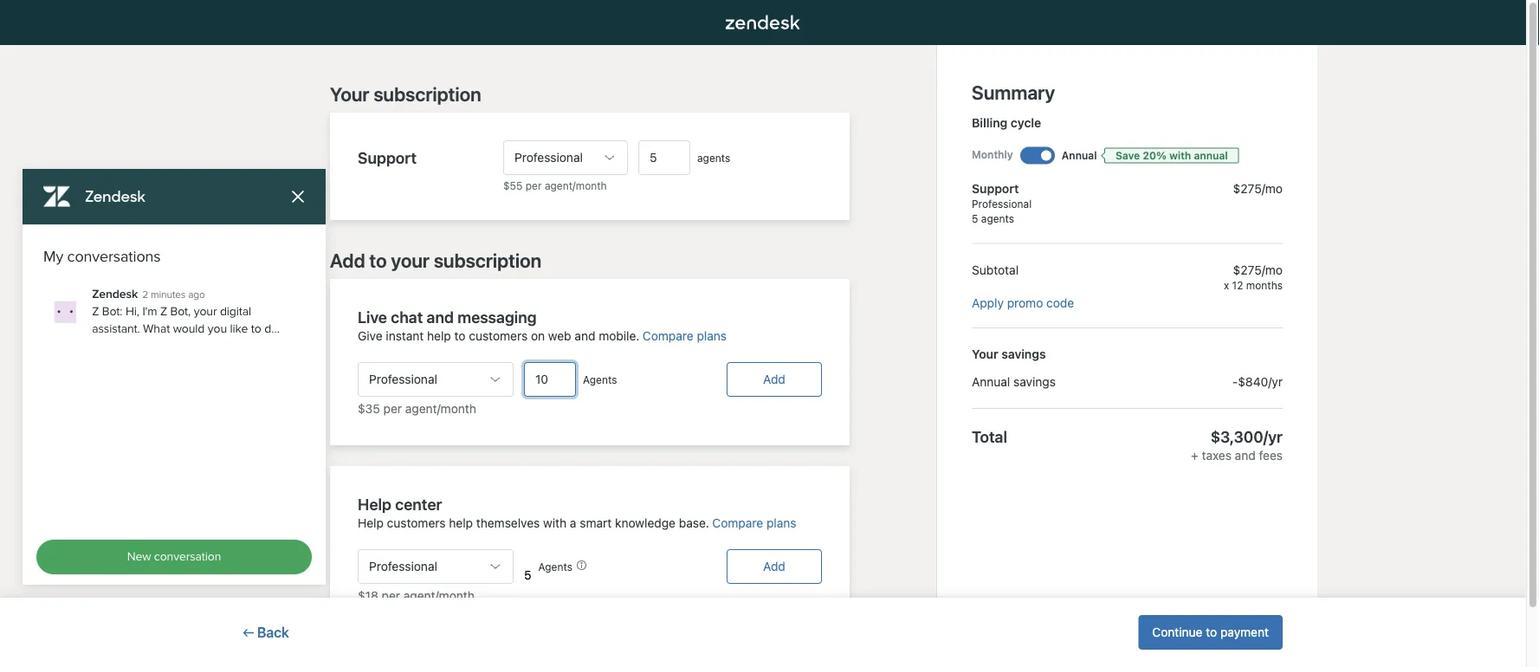 Task type: locate. For each thing, give the bounding box(es) containing it.
to for continue
[[1206, 625, 1217, 639]]

$35
[[358, 402, 380, 416]]

$35 per agent/month
[[358, 402, 476, 416]]

1 horizontal spatial compare
[[712, 516, 763, 530]]

help up $18
[[358, 516, 384, 530]]

to down the messaging at the top left of the page
[[454, 329, 466, 343]]

agent/month right $55
[[545, 179, 607, 191]]

give
[[358, 329, 383, 343]]

1 vertical spatial $275/mo
[[1233, 262, 1283, 277]]

subscription
[[374, 82, 481, 105], [434, 249, 542, 271]]

center
[[395, 495, 442, 513]]

5 down themselves on the left bottom of the page
[[524, 568, 531, 582]]

live
[[358, 308, 387, 326]]

and inside $3,300/yr + taxes and fees
[[1235, 448, 1256, 463]]

professional up $18 per agent/month
[[369, 559, 437, 573]]

1 vertical spatial add button
[[727, 549, 822, 584]]

monthly
[[972, 149, 1013, 161]]

1 vertical spatial to
[[454, 329, 466, 343]]

0 vertical spatial help
[[427, 329, 451, 343]]

0 vertical spatial $275/mo
[[1233, 181, 1283, 195]]

compare right base.
[[712, 516, 763, 530]]

0 horizontal spatial and
[[427, 308, 454, 326]]

1 vertical spatial per
[[383, 402, 402, 416]]

0 horizontal spatial agents
[[538, 560, 573, 573]]

5 agents
[[972, 213, 1014, 225]]

professional up $55 per agent/month
[[515, 150, 583, 165]]

1 vertical spatial agents
[[538, 560, 573, 573]]

per for help center
[[382, 589, 400, 603]]

support for support
[[358, 148, 417, 167]]

savings for annual savings
[[1014, 375, 1056, 389]]

compare inside help center help customers help themselves with a smart knowledge base. compare plans
[[712, 516, 763, 530]]

add
[[330, 249, 365, 271], [763, 372, 786, 386], [763, 559, 786, 573]]

help center help customers help themselves with a smart knowledge base. compare plans
[[358, 495, 797, 530]]

0 horizontal spatial compare
[[643, 329, 694, 343]]

with right 20% on the right
[[1170, 149, 1191, 162]]

agents down mobile.
[[583, 373, 617, 385]]

plans
[[697, 329, 727, 343], [767, 516, 797, 530]]

agents
[[697, 152, 731, 164], [981, 213, 1014, 225]]

subtotal
[[972, 262, 1019, 277]]

0 vertical spatial help
[[358, 495, 392, 513]]

agents right agents field
[[697, 152, 731, 164]]

2 vertical spatial per
[[382, 589, 400, 603]]

0 vertical spatial to
[[369, 249, 387, 271]]

0 horizontal spatial to
[[369, 249, 387, 271]]

apply promo code
[[972, 296, 1074, 310]]

per right $55
[[526, 179, 542, 191]]

1 vertical spatial agent/month
[[405, 402, 476, 416]]

payment
[[1221, 625, 1269, 639]]

customers down the messaging at the top left of the page
[[469, 329, 528, 343]]

a
[[570, 516, 576, 530]]

0 vertical spatial plans
[[697, 329, 727, 343]]

to for add
[[369, 249, 387, 271]]

to
[[369, 249, 387, 271], [454, 329, 466, 343], [1206, 625, 1217, 639]]

1 horizontal spatial annual
[[1062, 149, 1097, 162]]

agents
[[583, 373, 617, 385], [538, 560, 573, 573]]

None field
[[524, 362, 576, 397]]

agent/month
[[545, 179, 607, 191], [405, 402, 476, 416], [403, 589, 475, 603]]

add to your subscription
[[330, 249, 542, 271]]

with
[[1170, 149, 1191, 162], [543, 516, 567, 530]]

compare plans button
[[643, 327, 727, 345], [712, 515, 797, 532]]

1 vertical spatial customers
[[387, 516, 446, 530]]

0 vertical spatial agents
[[583, 373, 617, 385]]

cycle
[[1011, 116, 1041, 130]]

support down the your subscription
[[358, 148, 417, 167]]

0 horizontal spatial customers
[[387, 516, 446, 530]]

$275/mo
[[1233, 181, 1283, 195], [1233, 262, 1283, 277]]

per right $18
[[382, 589, 400, 603]]

annual for annual
[[1062, 149, 1097, 162]]

annual left save
[[1062, 149, 1097, 162]]

agent/month right $18
[[403, 589, 475, 603]]

0 vertical spatial and
[[427, 308, 454, 326]]

2 vertical spatial add
[[763, 559, 786, 573]]

promo
[[1007, 296, 1043, 310]]

0 vertical spatial per
[[526, 179, 542, 191]]

0 horizontal spatial with
[[543, 516, 567, 530]]

compare plans button right base.
[[712, 515, 797, 532]]

1 vertical spatial and
[[575, 329, 596, 343]]

professional for $55 per agent/month
[[515, 150, 583, 165]]

agents inside 5 agents
[[538, 560, 573, 573]]

$3,300/yr
[[1211, 427, 1283, 446]]

professional
[[515, 150, 583, 165], [972, 198, 1032, 210], [369, 372, 437, 386], [369, 559, 437, 573]]

annual savings
[[972, 375, 1056, 389]]

and right web
[[575, 329, 596, 343]]

per right $35
[[383, 402, 402, 416]]

1 vertical spatial compare plans button
[[712, 515, 797, 532]]

0 vertical spatial annual
[[1062, 149, 1097, 162]]

help
[[427, 329, 451, 343], [449, 516, 473, 530]]

to left your
[[369, 249, 387, 271]]

5 down support professional
[[972, 213, 978, 225]]

5
[[972, 213, 978, 225], [524, 568, 531, 582]]

1 horizontal spatial agents
[[583, 373, 617, 385]]

1 horizontal spatial support
[[972, 181, 1019, 195]]

0 vertical spatial agents
[[697, 152, 731, 164]]

1 vertical spatial with
[[543, 516, 567, 530]]

agent/month for help center
[[403, 589, 475, 603]]

1 vertical spatial help
[[358, 516, 384, 530]]

0 vertical spatial add
[[330, 249, 365, 271]]

per
[[526, 179, 542, 191], [383, 402, 402, 416], [382, 589, 400, 603]]

to left payment
[[1206, 625, 1217, 639]]

1 horizontal spatial plans
[[767, 516, 797, 530]]

web
[[548, 329, 571, 343]]

1 vertical spatial help
[[449, 516, 473, 530]]

0 vertical spatial your
[[330, 82, 369, 105]]

savings
[[1002, 347, 1046, 361], [1014, 375, 1056, 389]]

1 horizontal spatial and
[[575, 329, 596, 343]]

themselves
[[476, 516, 540, 530]]

help
[[358, 495, 392, 513], [358, 516, 384, 530]]

0 vertical spatial compare plans button
[[643, 327, 727, 345]]

compare
[[643, 329, 694, 343], [712, 516, 763, 530]]

$18 per agent/month
[[358, 589, 475, 603]]

compare right mobile.
[[643, 329, 694, 343]]

0 vertical spatial add button
[[727, 362, 822, 397]]

apply promo code button
[[972, 296, 1074, 310]]

your
[[391, 249, 430, 271]]

1 help from the top
[[358, 495, 392, 513]]

help inside live chat and messaging give instant help to customers on web and mobile. compare plans
[[427, 329, 451, 343]]

0 vertical spatial compare
[[643, 329, 694, 343]]

1 horizontal spatial to
[[454, 329, 466, 343]]

help inside help center help customers help themselves with a smart knowledge base. compare plans
[[449, 516, 473, 530]]

2 vertical spatial agent/month
[[403, 589, 475, 603]]

with inside help center help customers help themselves with a smart knowledge base. compare plans
[[543, 516, 567, 530]]

billing
[[972, 116, 1008, 130]]

1 horizontal spatial agents
[[981, 213, 1014, 225]]

0 vertical spatial support
[[358, 148, 417, 167]]

annual
[[1062, 149, 1097, 162], [972, 375, 1010, 389]]

$55 per agent/month
[[503, 179, 607, 191]]

2 vertical spatial and
[[1235, 448, 1256, 463]]

add for 2nd 'add' button
[[763, 559, 786, 573]]

1 horizontal spatial 5
[[972, 213, 978, 225]]

summary
[[972, 81, 1055, 103]]

5 for 5 agents
[[972, 213, 978, 225]]

back
[[257, 624, 289, 641]]

support up 5 agents
[[972, 181, 1019, 195]]

your subscription
[[330, 82, 481, 105]]

savings up annual savings
[[1002, 347, 1046, 361]]

save 20% with annual tooltip
[[1104, 148, 1239, 163]]

professional up $35 per agent/month
[[369, 372, 437, 386]]

per for live chat and messaging
[[383, 402, 402, 416]]

0 vertical spatial customers
[[469, 329, 528, 343]]

1 vertical spatial your
[[972, 347, 998, 361]]

1 vertical spatial support
[[972, 181, 1019, 195]]

x
[[1224, 279, 1229, 291]]

help left center
[[358, 495, 392, 513]]

1 vertical spatial annual
[[972, 375, 1010, 389]]

help right instant
[[427, 329, 451, 343]]

0 horizontal spatial your
[[330, 82, 369, 105]]

with left a
[[543, 516, 567, 530]]

help left themselves on the left bottom of the page
[[449, 516, 473, 530]]

0 horizontal spatial annual
[[972, 375, 1010, 389]]

savings down your savings
[[1014, 375, 1056, 389]]

smart
[[580, 516, 612, 530]]

add button
[[727, 362, 822, 397], [727, 549, 822, 584]]

base.
[[679, 516, 709, 530]]

1 vertical spatial add
[[763, 372, 786, 386]]

0 horizontal spatial support
[[358, 148, 417, 167]]

1 vertical spatial plans
[[767, 516, 797, 530]]

2 $275/mo from the top
[[1233, 262, 1283, 277]]

customers down center
[[387, 516, 446, 530]]

0 vertical spatial 5
[[972, 213, 978, 225]]

2 horizontal spatial to
[[1206, 625, 1217, 639]]

support for support professional
[[972, 181, 1019, 195]]

1 horizontal spatial customers
[[469, 329, 528, 343]]

agent/month for live chat and messaging
[[405, 402, 476, 416]]

your
[[330, 82, 369, 105], [972, 347, 998, 361]]

0 horizontal spatial 5
[[524, 568, 531, 582]]

agents down support professional
[[981, 213, 1014, 225]]

continue to payment link
[[1139, 615, 1283, 650]]

1 vertical spatial 5
[[524, 568, 531, 582]]

customers
[[469, 329, 528, 343], [387, 516, 446, 530]]

0 vertical spatial savings
[[1002, 347, 1046, 361]]

1 horizontal spatial your
[[972, 347, 998, 361]]

5 inside 5 agents
[[524, 568, 531, 582]]

1 vertical spatial compare
[[712, 516, 763, 530]]

fees
[[1259, 448, 1283, 463]]

2 help from the top
[[358, 516, 384, 530]]

0 vertical spatial with
[[1170, 149, 1191, 162]]

and down $3,300/yr
[[1235, 448, 1256, 463]]

agents down a
[[538, 560, 573, 573]]

professional up 5 agents
[[972, 198, 1032, 210]]

and
[[427, 308, 454, 326], [575, 329, 596, 343], [1235, 448, 1256, 463]]

support inside support professional
[[972, 181, 1019, 195]]

compare plans button for customers
[[712, 515, 797, 532]]

0 horizontal spatial plans
[[697, 329, 727, 343]]

2 horizontal spatial and
[[1235, 448, 1256, 463]]

annual down your savings
[[972, 375, 1010, 389]]

1 $275/mo from the top
[[1233, 181, 1283, 195]]

and right chat
[[427, 308, 454, 326]]

months
[[1246, 279, 1283, 291]]

2 vertical spatial to
[[1206, 625, 1217, 639]]

1 vertical spatial savings
[[1014, 375, 1056, 389]]

agent/month right $35
[[405, 402, 476, 416]]

+
[[1191, 448, 1199, 463]]

support
[[358, 148, 417, 167], [972, 181, 1019, 195]]

1 horizontal spatial with
[[1170, 149, 1191, 162]]

compare plans button right mobile.
[[643, 327, 727, 345]]



Task type: vqa. For each thing, say whether or not it's contained in the screenshot.
Save 22% with annual
no



Task type: describe. For each thing, give the bounding box(es) containing it.
continue to payment
[[1152, 625, 1269, 639]]

$3,300/yr + taxes and fees
[[1191, 427, 1283, 463]]

customers inside help center help customers help themselves with a smart knowledge base. compare plans
[[387, 516, 446, 530]]

chat
[[391, 308, 423, 326]]

taxes
[[1202, 448, 1232, 463]]

customers inside live chat and messaging give instant help to customers on web and mobile. compare plans
[[469, 329, 528, 343]]

mobile.
[[599, 329, 640, 343]]

code
[[1047, 296, 1074, 310]]

agents field
[[638, 140, 690, 175]]

your savings
[[972, 347, 1046, 361]]

plans inside live chat and messaging give instant help to customers on web and mobile. compare plans
[[697, 329, 727, 343]]

plans inside help center help customers help themselves with a smart knowledge base. compare plans
[[767, 516, 797, 530]]

support professional
[[972, 181, 1032, 210]]

your for your savings
[[972, 347, 998, 361]]

professional for $18 per agent/month
[[369, 559, 437, 573]]

add for second 'add' button from the bottom of the page
[[763, 372, 786, 386]]

12
[[1232, 279, 1243, 291]]

$275/mo for agents
[[1233, 181, 1283, 195]]

0 horizontal spatial agents
[[697, 152, 731, 164]]

professional for $35 per agent/month
[[369, 372, 437, 386]]

5 for 5 agents
[[524, 568, 531, 582]]

$840/yr
[[1238, 375, 1283, 389]]

instant
[[386, 329, 424, 343]]

messaging
[[458, 308, 537, 326]]

x 12 months
[[1224, 279, 1283, 291]]

compare plans button for messaging
[[643, 327, 727, 345]]

add for add to your subscription
[[330, 249, 365, 271]]

$18
[[358, 589, 378, 603]]

0 vertical spatial subscription
[[374, 82, 481, 105]]

1 vertical spatial agents
[[981, 213, 1014, 225]]

apply
[[972, 296, 1004, 310]]

-$840/yr
[[1233, 375, 1283, 389]]

20%
[[1143, 149, 1167, 162]]

compare inside live chat and messaging give instant help to customers on web and mobile. compare plans
[[643, 329, 694, 343]]

knowledge
[[615, 516, 676, 530]]

1 vertical spatial subscription
[[434, 249, 542, 271]]

0 vertical spatial agent/month
[[545, 179, 607, 191]]

on
[[531, 329, 545, 343]]

2 add button from the top
[[727, 549, 822, 584]]

annual
[[1194, 149, 1228, 162]]

-
[[1233, 375, 1238, 389]]

save 20% with annual
[[1116, 149, 1228, 162]]

with inside tooltip
[[1170, 149, 1191, 162]]

5 agents
[[524, 560, 573, 582]]

total
[[972, 427, 1007, 446]]

to inside live chat and messaging give instant help to customers on web and mobile. compare plans
[[454, 329, 466, 343]]

your for your subscription
[[330, 82, 369, 105]]

billing cycle
[[972, 116, 1041, 130]]

$55
[[503, 179, 523, 191]]

1 add button from the top
[[727, 362, 822, 397]]

save
[[1116, 149, 1140, 162]]

continue
[[1152, 625, 1203, 639]]

live chat and messaging give instant help to customers on web and mobile. compare plans
[[358, 308, 727, 343]]

savings for your savings
[[1002, 347, 1046, 361]]

annual for annual savings
[[972, 375, 1010, 389]]

$275/mo for 12
[[1233, 262, 1283, 277]]

back button
[[243, 621, 289, 644]]



